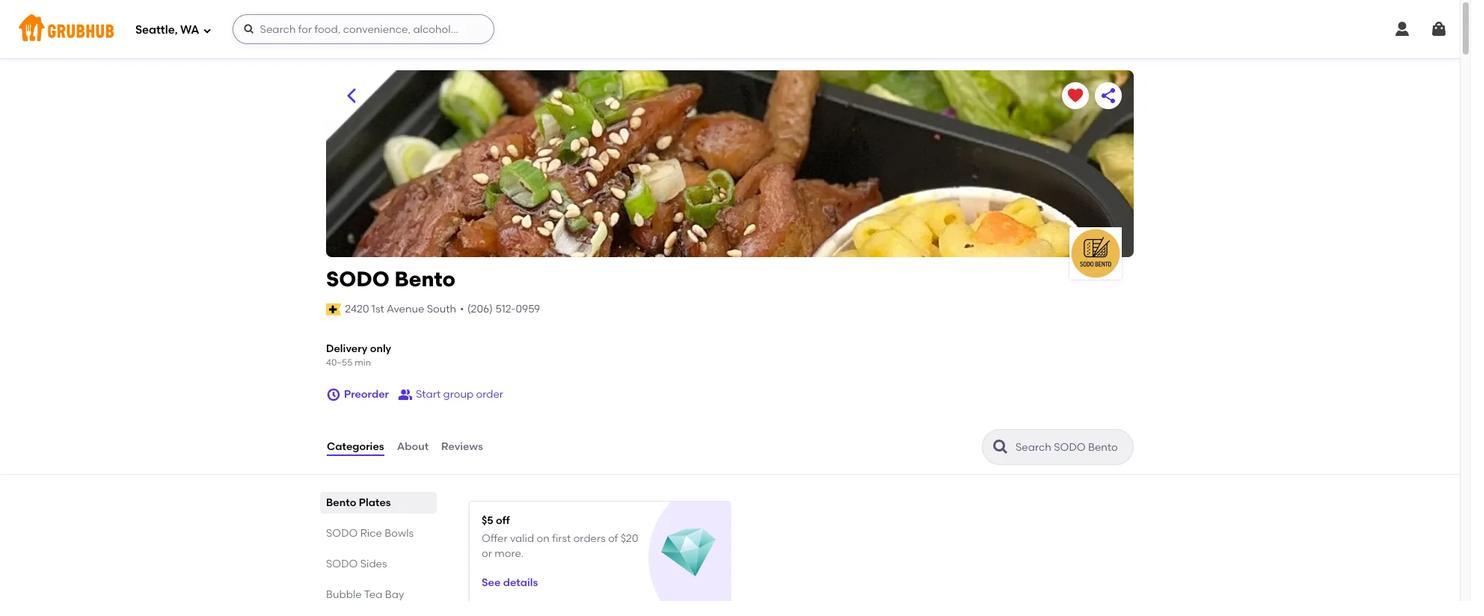 Task type: describe. For each thing, give the bounding box(es) containing it.
preorder button
[[326, 381, 389, 408]]

min
[[355, 357, 371, 368]]

off
[[496, 515, 510, 527]]

start group order
[[416, 388, 503, 401]]

people icon image
[[398, 387, 413, 402]]

south
[[427, 303, 456, 315]]

1 horizontal spatial svg image
[[1393, 20, 1411, 38]]

group
[[443, 388, 474, 401]]

2420 1st avenue south button
[[344, 301, 457, 318]]

bay
[[385, 589, 404, 601]]

sides
[[360, 558, 387, 571]]

sodo bento
[[326, 266, 456, 292]]

saved restaurant image
[[1067, 87, 1084, 105]]

delivery
[[326, 343, 367, 355]]

main navigation navigation
[[0, 0, 1460, 58]]

(206)
[[467, 303, 493, 315]]

offer
[[482, 532, 508, 545]]

0 vertical spatial bento
[[395, 266, 456, 292]]

svg image inside preorder button
[[326, 387, 341, 402]]

2420 1st avenue south
[[345, 303, 456, 315]]

seattle, wa
[[135, 23, 199, 36]]

$5 off offer valid on first orders of $20 or more.
[[482, 515, 638, 560]]

• (206) 512-0959
[[460, 303, 540, 315]]

(206) 512-0959 button
[[467, 302, 540, 317]]

on
[[537, 532, 550, 545]]

plates
[[359, 497, 391, 509]]

promo image
[[661, 526, 716, 580]]

seattle,
[[135, 23, 178, 36]]

sodo for sodo rice bowls
[[326, 527, 358, 540]]

Search for food, convenience, alcohol... search field
[[232, 14, 494, 44]]

start group order button
[[398, 381, 503, 408]]

caret left icon image
[[343, 87, 360, 105]]

avenue
[[387, 303, 424, 315]]

bento inside "tab"
[[326, 497, 356, 509]]

of
[[608, 532, 618, 545]]

order
[[476, 388, 503, 401]]

categories
[[327, 440, 384, 453]]

preorder
[[344, 388, 389, 401]]

bubble tea bay
[[326, 589, 404, 601]]

2 horizontal spatial svg image
[[1430, 20, 1448, 38]]

saved restaurant button
[[1062, 82, 1089, 109]]

bento plates
[[326, 497, 391, 509]]

search icon image
[[992, 438, 1010, 456]]

bento plates tab
[[326, 495, 431, 511]]



Task type: locate. For each thing, give the bounding box(es) containing it.
reviews
[[441, 440, 483, 453]]

delivery only 40–55 min
[[326, 343, 391, 368]]

3 sodo from the top
[[326, 558, 358, 571]]

share icon image
[[1099, 87, 1117, 105]]

only
[[370, 343, 391, 355]]

sodo sides
[[326, 558, 387, 571]]

0 horizontal spatial bento
[[326, 497, 356, 509]]

orders
[[573, 532, 606, 545]]

2 vertical spatial sodo
[[326, 558, 358, 571]]

1 horizontal spatial bento
[[395, 266, 456, 292]]

Search SODO Bento search field
[[1014, 440, 1129, 455]]

see details button
[[482, 570, 538, 597]]

see details
[[482, 577, 538, 590]]

$20
[[621, 532, 638, 545]]

1 sodo from the top
[[326, 266, 390, 292]]

bubble
[[326, 589, 362, 601]]

about button
[[396, 420, 429, 474]]

0 horizontal spatial svg image
[[202, 26, 211, 35]]

sodo up the 2420
[[326, 266, 390, 292]]

tea
[[364, 589, 382, 601]]

•
[[460, 303, 464, 315]]

sodo left rice
[[326, 527, 358, 540]]

2420
[[345, 303, 369, 315]]

1 vertical spatial bento
[[326, 497, 356, 509]]

1st
[[372, 303, 384, 315]]

bento up south
[[395, 266, 456, 292]]

or
[[482, 547, 492, 560]]

see
[[482, 577, 501, 590]]

sodo
[[326, 266, 390, 292], [326, 527, 358, 540], [326, 558, 358, 571]]

0 vertical spatial sodo
[[326, 266, 390, 292]]

sodo for sodo sides
[[326, 558, 358, 571]]

sodo for sodo bento
[[326, 266, 390, 292]]

0 horizontal spatial svg image
[[243, 23, 255, 35]]

bento left plates
[[326, 497, 356, 509]]

sodo bento logo image
[[1070, 227, 1122, 280]]

wa
[[180, 23, 199, 36]]

0959
[[516, 303, 540, 315]]

categories button
[[326, 420, 385, 474]]

sodo sides tab
[[326, 556, 431, 572]]

more.
[[495, 547, 524, 560]]

subscription pass image
[[326, 304, 341, 315]]

$5
[[482, 515, 493, 527]]

sodo up "bubble"
[[326, 558, 358, 571]]

1 horizontal spatial svg image
[[326, 387, 341, 402]]

1 vertical spatial sodo
[[326, 527, 358, 540]]

sodo rice bowls tab
[[326, 526, 431, 541]]

40–55
[[326, 357, 353, 368]]

sodo inside 'tab'
[[326, 527, 358, 540]]

details
[[503, 577, 538, 590]]

sodo inside tab
[[326, 558, 358, 571]]

reviews button
[[441, 420, 484, 474]]

first
[[552, 532, 571, 545]]

start
[[416, 388, 441, 401]]

valid
[[510, 532, 534, 545]]

about
[[397, 440, 429, 453]]

bento
[[395, 266, 456, 292], [326, 497, 356, 509]]

sodo rice bowls
[[326, 527, 414, 540]]

512-
[[495, 303, 516, 315]]

bowls
[[385, 527, 414, 540]]

svg image
[[1430, 20, 1448, 38], [202, 26, 211, 35], [326, 387, 341, 402]]

svg image
[[1393, 20, 1411, 38], [243, 23, 255, 35]]

rice
[[360, 527, 382, 540]]

2 sodo from the top
[[326, 527, 358, 540]]

bubble tea bay tab
[[326, 587, 431, 601]]



Task type: vqa. For each thing, say whether or not it's contained in the screenshot.
SODO Bento SODO
yes



